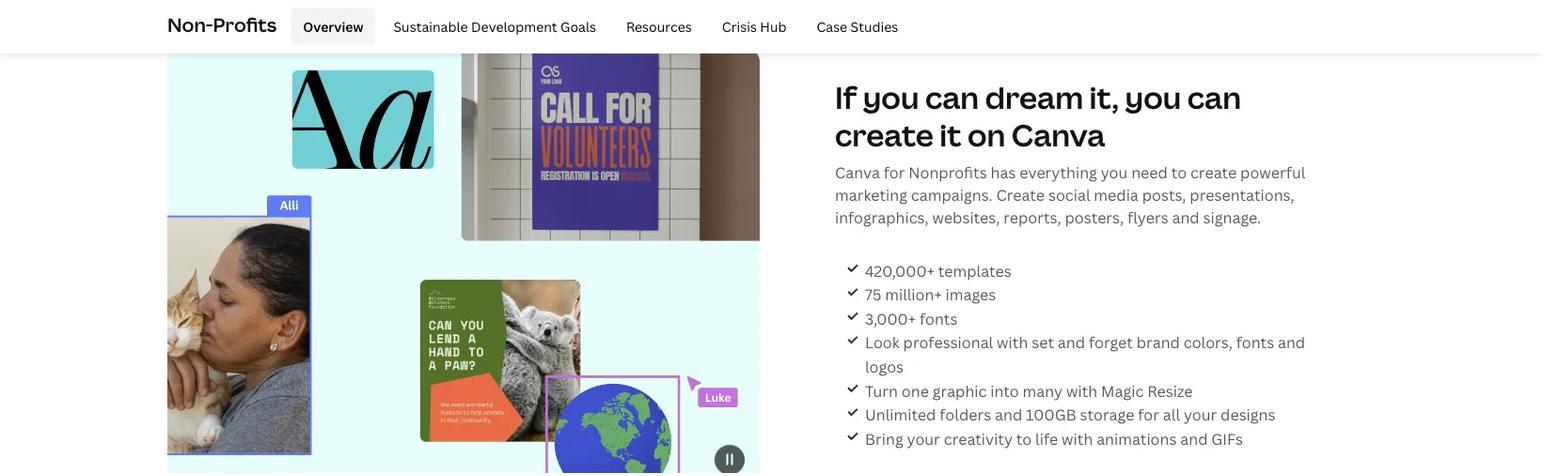Task type: describe. For each thing, give the bounding box(es) containing it.
one
[[902, 381, 929, 401]]

powerful
[[1241, 162, 1306, 182]]

0 horizontal spatial your
[[907, 429, 940, 450]]

profits
[[213, 11, 277, 37]]

case studies
[[817, 17, 898, 35]]

dream
[[985, 76, 1083, 117]]

3,000+
[[865, 309, 916, 329]]

canva for nonprofits has everything you need to create powerful marketing campaigns. create social media posts, presentations, infographics, websites, reports, posters, flyers and signage.
[[835, 162, 1306, 227]]

signage.
[[1203, 207, 1261, 227]]

graphic
[[933, 381, 987, 401]]

for inside canva for nonprofits has everything you need to create powerful marketing campaigns. create social media posts, presentations, infographics, websites, reports, posters, flyers and signage.
[[884, 162, 905, 182]]

to inside 420,000+ templates 75 million+ images 3,000+ fonts look professional with set and forget brand colors, fonts and logos turn one graphic into many with magic resize unlimited folders and 100gb storage for all your designs bring your creativity to life with animations and gifs
[[1016, 429, 1032, 450]]

420,000+ templates 75 million+ images 3,000+ fonts look professional with set and forget brand colors, fonts and logos turn one graphic into many with magic resize unlimited folders and 100gb storage for all your designs bring your creativity to life with animations and gifs
[[865, 261, 1306, 450]]

menu bar containing overview
[[284, 8, 910, 45]]

all
[[1163, 405, 1180, 425]]

crisis
[[722, 17, 757, 35]]

create
[[996, 185, 1045, 205]]

sustainable development goals link
[[382, 8, 607, 45]]

you for create
[[1125, 76, 1181, 117]]

posters,
[[1065, 207, 1124, 227]]

many
[[1023, 381, 1063, 401]]

presentations,
[[1190, 185, 1295, 205]]

goals
[[560, 17, 596, 35]]

look
[[865, 333, 900, 353]]

logos
[[865, 357, 904, 377]]

sustainable development goals
[[394, 17, 596, 35]]

professional
[[903, 333, 993, 353]]

on
[[968, 114, 1006, 155]]

campaigns.
[[911, 185, 993, 205]]

gifs
[[1212, 429, 1243, 450]]

overview link
[[292, 8, 375, 45]]

0 vertical spatial fonts
[[920, 309, 958, 329]]

folders
[[940, 405, 991, 425]]

websites,
[[932, 207, 1000, 227]]

forget
[[1089, 333, 1133, 353]]

magic
[[1101, 381, 1144, 401]]

1 vertical spatial fonts
[[1236, 333, 1274, 353]]

and down into
[[995, 405, 1022, 425]]

and inside canva for nonprofits has everything you need to create powerful marketing campaigns. create social media posts, presentations, infographics, websites, reports, posters, flyers and signage.
[[1172, 207, 1200, 227]]

hub
[[760, 17, 787, 35]]

reports,
[[1004, 207, 1061, 227]]

it
[[940, 114, 962, 155]]

canva inside canva for nonprofits has everything you need to create powerful marketing campaigns. create social media posts, presentations, infographics, websites, reports, posters, flyers and signage.
[[835, 162, 880, 182]]

75
[[865, 285, 882, 305]]

sustainable
[[394, 17, 468, 35]]

non-
[[167, 11, 213, 37]]



Task type: locate. For each thing, give the bounding box(es) containing it.
media
[[1094, 185, 1139, 205]]

crisis hub link
[[711, 8, 798, 45]]

flyers
[[1128, 207, 1169, 227]]

it,
[[1090, 76, 1119, 117]]

and left gifs
[[1181, 429, 1208, 450]]

bring
[[865, 429, 903, 450]]

to
[[1171, 162, 1187, 182], [1016, 429, 1032, 450]]

0 vertical spatial create
[[835, 114, 934, 155]]

everything
[[1020, 162, 1097, 182]]

for up marketing
[[884, 162, 905, 182]]

2 can from the left
[[1188, 76, 1241, 117]]

420,000+
[[865, 261, 935, 281]]

set
[[1032, 333, 1054, 353]]

canva up marketing
[[835, 162, 880, 182]]

0 vertical spatial with
[[997, 333, 1028, 353]]

with
[[997, 333, 1028, 353], [1066, 381, 1098, 401], [1062, 429, 1093, 450]]

to up posts,
[[1171, 162, 1187, 182]]

resources link
[[615, 8, 703, 45]]

canva
[[1012, 114, 1105, 155], [835, 162, 880, 182]]

and right 'set'
[[1058, 333, 1085, 353]]

create
[[835, 114, 934, 155], [1191, 162, 1237, 182]]

infographics,
[[835, 207, 929, 227]]

into
[[991, 381, 1019, 401]]

0 vertical spatial to
[[1171, 162, 1187, 182]]

1 vertical spatial for
[[1138, 405, 1160, 425]]

development
[[471, 17, 557, 35]]

fonts
[[920, 309, 958, 329], [1236, 333, 1274, 353]]

1 horizontal spatial fonts
[[1236, 333, 1274, 353]]

resize
[[1148, 381, 1193, 401]]

designs
[[1221, 405, 1276, 425]]

and right colors,
[[1278, 333, 1306, 353]]

1 can from the left
[[925, 76, 979, 117]]

case
[[817, 17, 848, 35]]

0 vertical spatial for
[[884, 162, 905, 182]]

storage
[[1080, 405, 1135, 425]]

your down unlimited
[[907, 429, 940, 450]]

2 vertical spatial with
[[1062, 429, 1093, 450]]

1 vertical spatial canva
[[835, 162, 880, 182]]

1 vertical spatial with
[[1066, 381, 1098, 401]]

1 horizontal spatial canva
[[1012, 114, 1105, 155]]

to left life
[[1016, 429, 1032, 450]]

0 horizontal spatial to
[[1016, 429, 1032, 450]]

0 horizontal spatial create
[[835, 114, 934, 155]]

create inside if you can dream it, you can create it on canva
[[835, 114, 934, 155]]

turn
[[865, 381, 898, 401]]

you up media
[[1101, 162, 1128, 182]]

animations
[[1097, 429, 1177, 450]]

0 horizontal spatial canva
[[835, 162, 880, 182]]

you for to
[[1101, 162, 1128, 182]]

for
[[884, 162, 905, 182], [1138, 405, 1160, 425]]

fonts up professional
[[920, 309, 958, 329]]

1 horizontal spatial your
[[1184, 405, 1217, 425]]

canva up everything
[[1012, 114, 1105, 155]]

create up presentations,
[[1191, 162, 1237, 182]]

and
[[1172, 207, 1200, 227], [1058, 333, 1085, 353], [1278, 333, 1306, 353], [995, 405, 1022, 425], [1181, 429, 1208, 450]]

for inside 420,000+ templates 75 million+ images 3,000+ fonts look professional with set and forget brand colors, fonts and logos turn one graphic into many with magic resize unlimited folders and 100gb storage for all your designs bring your creativity to life with animations and gifs
[[1138, 405, 1160, 425]]

you right it,
[[1125, 76, 1181, 117]]

your
[[1184, 405, 1217, 425], [907, 429, 940, 450]]

for left all
[[1138, 405, 1160, 425]]

to inside canva for nonprofits has everything you need to create powerful marketing campaigns. create social media posts, presentations, infographics, websites, reports, posters, flyers and signage.
[[1171, 162, 1187, 182]]

1 vertical spatial create
[[1191, 162, 1237, 182]]

you right if
[[863, 76, 919, 117]]

resources
[[626, 17, 692, 35]]

menu bar
[[284, 8, 910, 45]]

colors,
[[1184, 333, 1233, 353]]

has
[[991, 162, 1016, 182]]

with up storage
[[1066, 381, 1098, 401]]

social
[[1048, 185, 1090, 205]]

with left 'set'
[[997, 333, 1028, 353]]

brand
[[1137, 333, 1180, 353]]

marketing
[[835, 185, 908, 205]]

nonprofits
[[909, 162, 987, 182]]

0 horizontal spatial for
[[884, 162, 905, 182]]

you inside canva for nonprofits has everything you need to create powerful marketing campaigns. create social media posts, presentations, infographics, websites, reports, posters, flyers and signage.
[[1101, 162, 1128, 182]]

and down posts,
[[1172, 207, 1200, 227]]

0 vertical spatial your
[[1184, 405, 1217, 425]]

1 horizontal spatial for
[[1138, 405, 1160, 425]]

life
[[1036, 429, 1058, 450]]

crisis hub
[[722, 17, 787, 35]]

million+
[[885, 285, 942, 305]]

your right all
[[1184, 405, 1217, 425]]

if you can dream it, you can create it on canva
[[835, 76, 1241, 155]]

templates
[[938, 261, 1012, 281]]

1 horizontal spatial create
[[1191, 162, 1237, 182]]

1 horizontal spatial can
[[1188, 76, 1241, 117]]

you
[[863, 76, 919, 117], [1125, 76, 1181, 117], [1101, 162, 1128, 182]]

1 vertical spatial your
[[907, 429, 940, 450]]

if
[[835, 76, 857, 117]]

create up marketing
[[835, 114, 934, 155]]

creativity
[[944, 429, 1013, 450]]

0 vertical spatial canva
[[1012, 114, 1105, 155]]

100gb
[[1026, 405, 1077, 425]]

fonts right colors,
[[1236, 333, 1274, 353]]

studies
[[851, 17, 898, 35]]

0 horizontal spatial fonts
[[920, 309, 958, 329]]

create inside canva for nonprofits has everything you need to create powerful marketing campaigns. create social media posts, presentations, infographics, websites, reports, posters, flyers and signage.
[[1191, 162, 1237, 182]]

posts,
[[1142, 185, 1186, 205]]

case studies link
[[805, 8, 910, 45]]

images
[[946, 285, 996, 305]]

unlimited
[[865, 405, 936, 425]]

0 horizontal spatial can
[[925, 76, 979, 117]]

need
[[1131, 162, 1168, 182]]

1 vertical spatial to
[[1016, 429, 1032, 450]]

1 horizontal spatial to
[[1171, 162, 1187, 182]]

can
[[925, 76, 979, 117], [1188, 76, 1241, 117]]

canva inside if you can dream it, you can create it on canva
[[1012, 114, 1105, 155]]

overview
[[303, 17, 364, 35]]

with right life
[[1062, 429, 1093, 450]]

non-profits
[[167, 11, 277, 37]]



Task type: vqa. For each thing, say whether or not it's contained in the screenshot.
infographics,
yes



